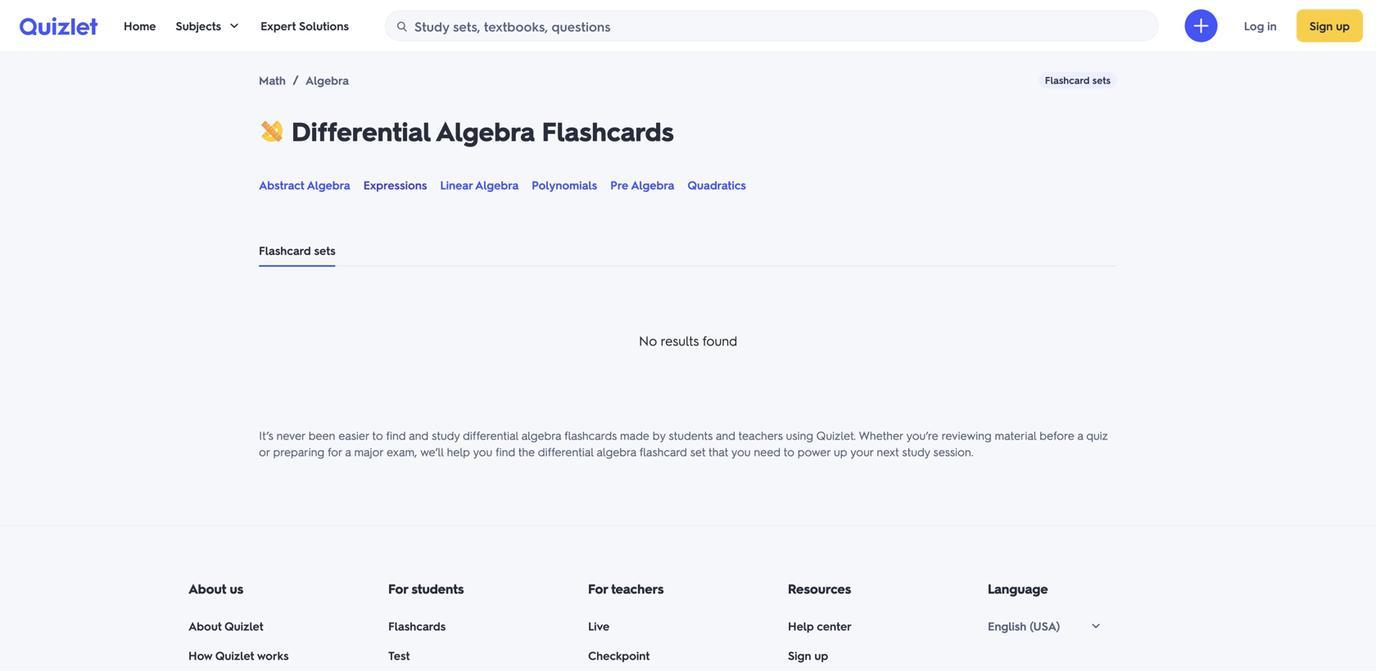Task type: describe. For each thing, give the bounding box(es) containing it.
found
[[703, 332, 738, 350]]

quiz
[[1087, 429, 1109, 443]]

algebra right slash forward icon
[[306, 73, 349, 88]]

0 horizontal spatial a
[[345, 445, 351, 460]]

before
[[1040, 429, 1075, 443]]

1 quizlet image from the top
[[20, 16, 98, 35]]

1 horizontal spatial flashcard
[[1045, 74, 1090, 86]]

reviewing
[[942, 429, 992, 443]]

flashcards
[[565, 429, 617, 443]]

1 horizontal spatial differential
[[538, 445, 594, 460]]

we'll
[[420, 445, 444, 460]]

1 you from the left
[[473, 445, 493, 460]]

your
[[851, 445, 874, 460]]

quizlet.
[[817, 429, 856, 443]]

algebra for abstract algebra
[[307, 178, 350, 193]]

up for the sign up link
[[815, 649, 829, 664]]

0 vertical spatial flashcard sets
[[1045, 74, 1111, 86]]

resources element
[[788, 579, 988, 672]]

slash forward image
[[289, 74, 302, 87]]

abstract
[[259, 178, 304, 193]]

math
[[259, 73, 286, 88]]

live
[[588, 620, 610, 634]]

never
[[277, 429, 305, 443]]

1 vertical spatial to
[[784, 445, 795, 460]]

0 horizontal spatial flashcard
[[259, 243, 311, 258]]

sign up for sign up button
[[1310, 18, 1351, 33]]

abstract algebra
[[259, 178, 350, 193]]

1 vertical spatial find
[[496, 445, 516, 460]]

expert solutions link
[[261, 0, 349, 52]]

for students element
[[388, 579, 588, 672]]

polynomials
[[532, 178, 598, 193]]

sign up link
[[788, 648, 829, 665]]

help
[[447, 445, 470, 460]]

preparing
[[273, 445, 325, 460]]

checkpoint
[[588, 649, 650, 664]]

material
[[995, 429, 1037, 443]]

0 vertical spatial study
[[432, 429, 460, 443]]

create image
[[1192, 16, 1212, 36]]

math link
[[259, 72, 286, 89]]

pre algebra link
[[611, 177, 675, 193]]

2 you from the left
[[732, 445, 751, 460]]

works
[[257, 649, 289, 664]]

0 vertical spatial algebra
[[522, 429, 561, 443]]

how quizlet works
[[188, 649, 289, 664]]

1 horizontal spatial algebra
[[597, 445, 637, 460]]

results
[[661, 332, 699, 350]]

been
[[309, 429, 335, 443]]

no
[[639, 332, 657, 350]]

using
[[786, 429, 814, 443]]

for for for teachers
[[588, 581, 608, 598]]

0 vertical spatial sets
[[1093, 74, 1111, 86]]

0 horizontal spatial differential
[[463, 429, 519, 443]]

up for sign up button
[[1337, 18, 1351, 33]]

power
[[798, 445, 831, 460]]

test
[[388, 649, 410, 664]]

algebra for differential algebra flashcards
[[436, 114, 535, 148]]

algebra link
[[306, 72, 349, 89]]

about quizlet
[[188, 620, 264, 634]]

pre
[[611, 178, 629, 193]]

for teachers element
[[588, 579, 788, 672]]

flashcard sets link
[[259, 234, 336, 267]]

1 vertical spatial teachers
[[611, 581, 664, 598]]

home link
[[124, 0, 156, 52]]

0 horizontal spatial students
[[412, 581, 464, 598]]

0 horizontal spatial flashcard sets
[[259, 243, 336, 258]]

for teachers
[[588, 581, 664, 598]]

sign for sign up button
[[1310, 18, 1334, 33]]

expressions link
[[363, 177, 427, 193]]

up inside it's never been easier to find and study differential algebra flashcards made by students and teachers using quizlet. whether you're reviewing material before a quiz or preparing for a major exam, we'll help you find the differential algebra flashcard set that you need to power up your next study session.
[[834, 445, 848, 460]]

session.
[[934, 445, 974, 460]]

subjects button
[[176, 0, 241, 52]]

flashcards inside for students element
[[388, 620, 446, 634]]

about us element
[[188, 579, 388, 672]]

flashcard
[[640, 445, 687, 460]]

the
[[519, 445, 535, 460]]

algebra for linear algebra
[[475, 178, 519, 193]]

linear
[[440, 178, 473, 193]]

help center link
[[788, 619, 852, 635]]

linear algebra link
[[440, 177, 519, 193]]

help center
[[788, 620, 852, 634]]

sign up button
[[1297, 9, 1364, 42]]

whether
[[859, 429, 904, 443]]

pre algebra
[[611, 178, 675, 193]]

0 horizontal spatial sets
[[314, 243, 336, 258]]

test link
[[388, 648, 410, 665]]

it's never been easier to find and study differential algebra flashcards made by students and teachers using quizlet. whether you're reviewing material before a quiz or preparing for a major exam, we'll help you find the differential algebra flashcard set that you need to power up your next study session.
[[259, 429, 1109, 460]]

linear algebra
[[440, 178, 519, 193]]

differential
[[292, 114, 430, 148]]

it's
[[259, 429, 273, 443]]

abstract algebra link
[[259, 177, 350, 193]]



Task type: locate. For each thing, give the bounding box(es) containing it.
1 vertical spatial a
[[345, 445, 351, 460]]

to down the using in the bottom of the page
[[784, 445, 795, 460]]

0 vertical spatial flashcard
[[1045, 74, 1090, 86]]

flashcards up test link
[[388, 620, 446, 634]]

0 vertical spatial up
[[1337, 18, 1351, 33]]

0 vertical spatial about
[[188, 581, 226, 598]]

differential down the 'flashcards'
[[538, 445, 594, 460]]

0 horizontal spatial sign up
[[788, 649, 829, 664]]

us
[[230, 581, 244, 598]]

1 for from the left
[[388, 581, 408, 598]]

quadratics link
[[688, 177, 746, 193]]

find left the
[[496, 445, 516, 460]]

quizlet
[[224, 620, 264, 634], [215, 649, 254, 664]]

expressions
[[363, 178, 427, 193]]

1 vertical spatial about
[[188, 620, 222, 634]]

for
[[328, 445, 342, 460]]

sign right in
[[1310, 18, 1334, 33]]

up inside sign up button
[[1337, 18, 1351, 33]]

0 horizontal spatial flashcards
[[388, 620, 446, 634]]

you're
[[907, 429, 939, 443]]

by
[[653, 429, 666, 443]]

teachers up need
[[739, 429, 783, 443]]

algebra right abstract
[[307, 178, 350, 193]]

Search field
[[386, 11, 1159, 42]]

Search text field
[[415, 11, 1154, 42]]

easier
[[339, 429, 369, 443]]

students up flashcards link
[[412, 581, 464, 598]]

0 horizontal spatial sign
[[788, 649, 812, 664]]

about for about quizlet
[[188, 620, 222, 634]]

you right help
[[473, 445, 493, 460]]

up down help center link
[[815, 649, 829, 664]]

2 vertical spatial up
[[815, 649, 829, 664]]

teachers
[[739, 429, 783, 443], [611, 581, 664, 598]]

major
[[354, 445, 384, 460]]

no results found
[[639, 332, 738, 350]]

a right for
[[345, 445, 351, 460]]

0 vertical spatial to
[[372, 429, 383, 443]]

1 horizontal spatial teachers
[[739, 429, 783, 443]]

algebra
[[522, 429, 561, 443], [597, 445, 637, 460]]

students up "set"
[[669, 429, 713, 443]]

0 horizontal spatial and
[[409, 429, 429, 443]]

up down quizlet.
[[834, 445, 848, 460]]

1 vertical spatial flashcards
[[388, 620, 446, 634]]

1 horizontal spatial study
[[903, 445, 931, 460]]

polynomials link
[[532, 177, 598, 193]]

sign inside resources element
[[788, 649, 812, 664]]

made
[[620, 429, 650, 443]]

0 vertical spatial find
[[386, 429, 406, 443]]

differential algebra flashcards
[[292, 114, 674, 148]]

algebra right pre
[[631, 178, 675, 193]]

2 about from the top
[[188, 620, 222, 634]]

2 and from the left
[[716, 429, 736, 443]]

quizlet image
[[20, 16, 98, 35], [20, 17, 98, 35]]

that
[[709, 445, 729, 460]]

teachers inside it's never been easier to find and study differential algebra flashcards made by students and teachers using quizlet. whether you're reviewing material before a quiz or preparing for a major exam, we'll help you find the differential algebra flashcard set that you need to power up your next study session.
[[739, 429, 783, 443]]

caret down image
[[228, 19, 241, 32]]

0 vertical spatial flashcards
[[542, 114, 674, 148]]

flashcards up pre
[[542, 114, 674, 148]]

how quizlet works link
[[188, 648, 289, 665]]

resources
[[788, 581, 852, 598]]

0 horizontal spatial to
[[372, 429, 383, 443]]

about left us
[[188, 581, 226, 598]]

quizlet for how
[[215, 649, 254, 664]]

1 horizontal spatial up
[[834, 445, 848, 460]]

about quizlet link
[[188, 619, 264, 635]]

about for about us
[[188, 581, 226, 598]]

find
[[386, 429, 406, 443], [496, 445, 516, 460]]

sign down help
[[788, 649, 812, 664]]

in
[[1268, 18, 1277, 33]]

study down the you're
[[903, 445, 931, 460]]

language element
[[988, 579, 1188, 635]]

2 for from the left
[[588, 581, 608, 598]]

1 vertical spatial students
[[412, 581, 464, 598]]

up inside the sign up link
[[815, 649, 829, 664]]

you
[[473, 445, 493, 460], [732, 445, 751, 460]]

a left the quiz
[[1078, 429, 1084, 443]]

1 vertical spatial sign
[[788, 649, 812, 664]]

0 horizontal spatial teachers
[[611, 581, 664, 598]]

algebra down made
[[597, 445, 637, 460]]

0 horizontal spatial study
[[432, 429, 460, 443]]

2 horizontal spatial up
[[1337, 18, 1351, 33]]

sign up right in
[[1310, 18, 1351, 33]]

solutions
[[299, 18, 349, 33]]

1 horizontal spatial to
[[784, 445, 795, 460]]

how
[[188, 649, 213, 664]]

sign up
[[1310, 18, 1351, 33], [788, 649, 829, 664]]

flashcards link
[[388, 619, 446, 635]]

sign up for the sign up link
[[788, 649, 829, 664]]

expert
[[261, 18, 296, 33]]

find up exam,
[[386, 429, 406, 443]]

quadratics
[[688, 178, 746, 193]]

log in
[[1245, 18, 1277, 33]]

quizlet for about
[[224, 620, 264, 634]]

log
[[1245, 18, 1265, 33]]

algebra right linear
[[475, 178, 519, 193]]

algebra up the
[[522, 429, 561, 443]]

sign inside button
[[1310, 18, 1334, 33]]

up right in
[[1337, 18, 1351, 33]]

algebra for pre algebra
[[631, 178, 675, 193]]

1 horizontal spatial sign
[[1310, 18, 1334, 33]]

about up how
[[188, 620, 222, 634]]

for up live link
[[588, 581, 608, 598]]

1 vertical spatial quizlet
[[215, 649, 254, 664]]

1 horizontal spatial students
[[669, 429, 713, 443]]

checkpoint link
[[588, 648, 650, 665]]

set
[[691, 445, 706, 460]]

1 horizontal spatial you
[[732, 445, 751, 460]]

2 quizlet image from the top
[[20, 17, 98, 35]]

1 vertical spatial study
[[903, 445, 931, 460]]

algebra
[[306, 73, 349, 88], [436, 114, 535, 148], [307, 178, 350, 193], [475, 178, 519, 193], [631, 178, 675, 193]]

and up we'll
[[409, 429, 429, 443]]

math image
[[259, 118, 285, 144]]

up
[[1337, 18, 1351, 33], [834, 445, 848, 460], [815, 649, 829, 664]]

0 horizontal spatial for
[[388, 581, 408, 598]]

sign up inside resources element
[[788, 649, 829, 664]]

subjects
[[176, 18, 221, 33]]

log in button
[[1231, 9, 1291, 42]]

1 vertical spatial flashcard sets
[[259, 243, 336, 258]]

quizlet up the how quizlet works
[[224, 620, 264, 634]]

None search field
[[385, 10, 1159, 42]]

0 horizontal spatial find
[[386, 429, 406, 443]]

1 about from the top
[[188, 581, 226, 598]]

1 horizontal spatial a
[[1078, 429, 1084, 443]]

to
[[372, 429, 383, 443], [784, 445, 795, 460]]

sign for the sign up link
[[788, 649, 812, 664]]

0 horizontal spatial you
[[473, 445, 493, 460]]

language
[[988, 581, 1049, 598]]

teachers up checkpoint
[[611, 581, 664, 598]]

1 vertical spatial sign up
[[788, 649, 829, 664]]

1 horizontal spatial flashcard sets
[[1045, 74, 1111, 86]]

study up help
[[432, 429, 460, 443]]

exam,
[[387, 445, 417, 460]]

0 vertical spatial sign up
[[1310, 18, 1351, 33]]

algebra up the linear algebra
[[436, 114, 535, 148]]

sign up down help
[[788, 649, 829, 664]]

sets
[[1093, 74, 1111, 86], [314, 243, 336, 258]]

for up flashcards link
[[388, 581, 408, 598]]

differential up help
[[463, 429, 519, 443]]

1 and from the left
[[409, 429, 429, 443]]

about us
[[188, 581, 244, 598]]

0 vertical spatial students
[[669, 429, 713, 443]]

flashcard sets
[[1045, 74, 1111, 86], [259, 243, 336, 258]]

sign
[[1310, 18, 1334, 33], [788, 649, 812, 664]]

for
[[388, 581, 408, 598], [588, 581, 608, 598]]

students inside it's never been easier to find and study differential algebra flashcards made by students and teachers using quizlet. whether you're reviewing material before a quiz or preparing for a major exam, we'll help you find the differential algebra flashcard set that you need to power up your next study session.
[[669, 429, 713, 443]]

1 vertical spatial differential
[[538, 445, 594, 460]]

live link
[[588, 619, 610, 635]]

1 horizontal spatial sets
[[1093, 74, 1111, 86]]

need
[[754, 445, 781, 460]]

differential
[[463, 429, 519, 443], [538, 445, 594, 460]]

for for for students
[[388, 581, 408, 598]]

quizlet down 'about quizlet' link
[[215, 649, 254, 664]]

1 vertical spatial flashcard
[[259, 243, 311, 258]]

1 horizontal spatial for
[[588, 581, 608, 598]]

a
[[1078, 429, 1084, 443], [345, 445, 351, 460]]

0 horizontal spatial algebra
[[522, 429, 561, 443]]

1 vertical spatial up
[[834, 445, 848, 460]]

0 vertical spatial a
[[1078, 429, 1084, 443]]

you right that
[[732, 445, 751, 460]]

0 vertical spatial quizlet
[[224, 620, 264, 634]]

sign up inside button
[[1310, 18, 1351, 33]]

for students
[[388, 581, 464, 598]]

search image
[[396, 20, 409, 33]]

expert solutions
[[261, 18, 349, 33]]

and up that
[[716, 429, 736, 443]]

0 vertical spatial differential
[[463, 429, 519, 443]]

next
[[877, 445, 899, 460]]

algebra inside 'link'
[[631, 178, 675, 193]]

0 horizontal spatial up
[[815, 649, 829, 664]]

1 vertical spatial sets
[[314, 243, 336, 258]]

and
[[409, 429, 429, 443], [716, 429, 736, 443]]

1 vertical spatial algebra
[[597, 445, 637, 460]]

0 vertical spatial sign
[[1310, 18, 1334, 33]]

or
[[259, 445, 270, 460]]

help
[[788, 620, 814, 634]]

0 vertical spatial teachers
[[739, 429, 783, 443]]

to up major
[[372, 429, 383, 443]]

1 horizontal spatial flashcards
[[542, 114, 674, 148]]

home
[[124, 18, 156, 33]]

1 horizontal spatial and
[[716, 429, 736, 443]]

1 horizontal spatial sign up
[[1310, 18, 1351, 33]]

flashcards
[[542, 114, 674, 148], [388, 620, 446, 634]]

1 horizontal spatial find
[[496, 445, 516, 460]]

center
[[817, 620, 852, 634]]

students
[[669, 429, 713, 443], [412, 581, 464, 598]]



Task type: vqa. For each thing, say whether or not it's contained in the screenshot.
Advanced Engineering Mathematics 5th Edition • ISBN: 9781449679781 Dennis G. Zill, Wright Zill,
no



